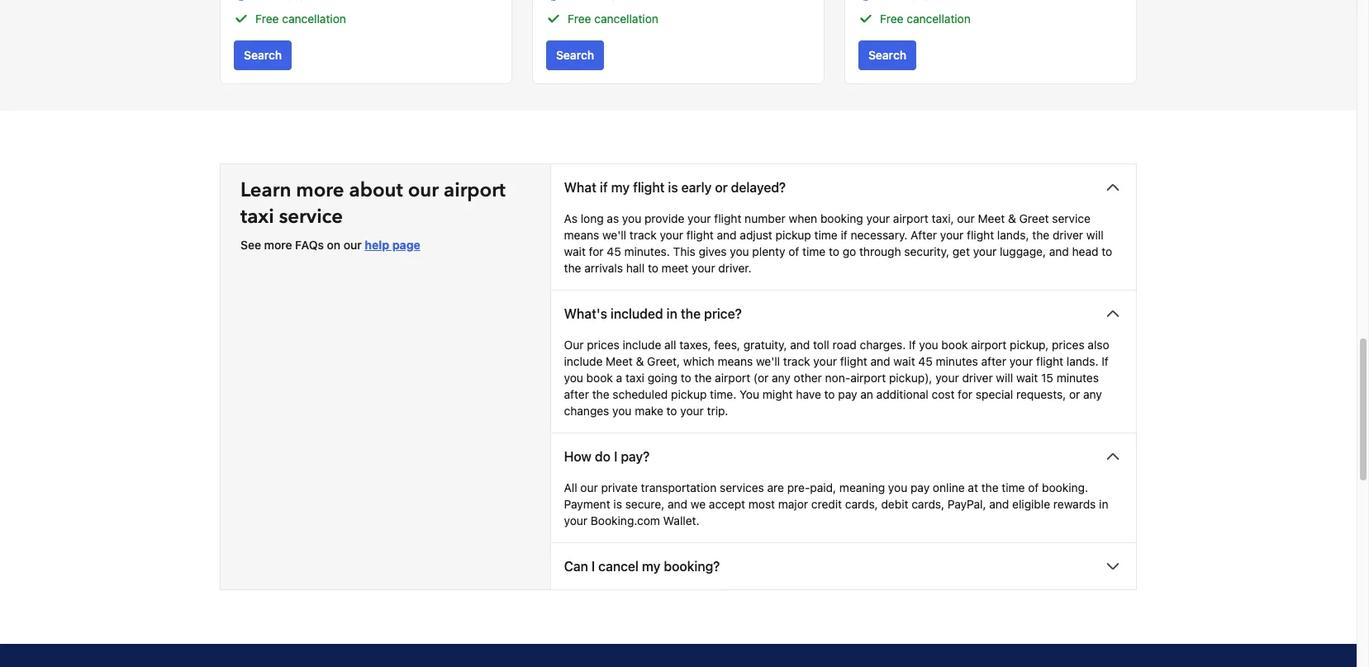 Task type: locate. For each thing, give the bounding box(es) containing it.
meet up the lands,
[[978, 211, 1005, 225]]

1 horizontal spatial or
[[1069, 387, 1080, 401]]

your down toll
[[813, 354, 837, 368]]

any down lands.
[[1083, 387, 1102, 401]]

gives
[[699, 244, 727, 258]]

is down private
[[613, 497, 622, 511]]

1 horizontal spatial wait
[[894, 354, 915, 368]]

0 horizontal spatial pickup
[[671, 387, 707, 401]]

0 horizontal spatial book
[[586, 371, 613, 385]]

1 vertical spatial i
[[592, 559, 595, 574]]

and
[[717, 228, 737, 242], [1049, 244, 1069, 258], [790, 338, 810, 352], [871, 354, 890, 368], [668, 497, 688, 511], [989, 497, 1009, 511]]

1 horizontal spatial minutes
[[1057, 371, 1099, 385]]

2 horizontal spatial free
[[880, 11, 904, 25]]

do
[[595, 449, 611, 464]]

1 vertical spatial any
[[1083, 387, 1102, 401]]

our up payment
[[580, 481, 598, 495]]

1 vertical spatial in
[[1099, 497, 1109, 511]]

your right 'get'
[[973, 244, 997, 258]]

the
[[1032, 228, 1050, 242], [564, 261, 581, 275], [681, 306, 701, 321], [695, 371, 712, 385], [592, 387, 610, 401], [981, 481, 999, 495]]

additional
[[876, 387, 929, 401]]

1 vertical spatial if
[[841, 228, 848, 242]]

about
[[349, 177, 403, 204]]

your down early
[[688, 211, 711, 225]]

my up 'as'
[[611, 180, 630, 195]]

pickup
[[776, 228, 811, 242], [671, 387, 707, 401]]

0 vertical spatial i
[[614, 449, 618, 464]]

i right "do"
[[614, 449, 618, 464]]

my right cancel
[[642, 559, 661, 574]]

in inside all our private transportation services are pre-paid, meaning you pay online at the time of booking. payment is secure, and we accept most major credit cards, debit cards, paypal, and eligible rewards in your booking.com wallet.
[[1099, 497, 1109, 511]]

1 horizontal spatial will
[[1087, 228, 1104, 242]]

in inside 'dropdown button'
[[667, 306, 678, 321]]

driver up head
[[1053, 228, 1083, 242]]

major
[[778, 497, 808, 511]]

1 cancellation from the left
[[282, 11, 346, 25]]

after
[[911, 228, 937, 242]]

track up minutes.
[[630, 228, 657, 242]]

what's included in the price? element
[[551, 337, 1136, 433]]

0 vertical spatial pay
[[838, 387, 857, 401]]

your down provide
[[660, 228, 683, 242]]

1 vertical spatial &
[[636, 354, 644, 368]]

will inside as long as you provide your flight number when booking your airport taxi, our meet & greet service means we'll track your flight and adjust pickup time if necessary. after your flight lands, the driver will wait for 45 minutes. this gives you plenty of time to go through security, get your luggage, and head to the arrivals hall to meet your driver.
[[1087, 228, 1104, 242]]

include up greet,
[[623, 338, 661, 352]]

for inside our prices include all taxes, fees, gratuity, and toll road charges. if you book airport pickup, prices also include meet & greet, which means we'll track your flight and wait 45 minutes after your flight lands. if you book a taxi going to the airport (or any other non-airport pickup), your driver will wait 15 minutes after the scheduled pickup time. you might have to pay an additional cost for special requests, or any changes you make to your trip.
[[958, 387, 973, 401]]

1 horizontal spatial pay
[[911, 481, 930, 495]]

0 vertical spatial taxi
[[240, 203, 274, 230]]

service up head
[[1052, 211, 1091, 225]]

0 vertical spatial track
[[630, 228, 657, 242]]

pay inside our prices include all taxes, fees, gratuity, and toll road charges. if you book airport pickup, prices also include meet & greet, which means we'll track your flight and wait 45 minutes after your flight lands. if you book a taxi going to the airport (or any other non-airport pickup), your driver will wait 15 minutes after the scheduled pickup time. you might have to pay an additional cost for special requests, or any changes you make to your trip.
[[838, 387, 857, 401]]

0 vertical spatial is
[[668, 180, 678, 195]]

0 horizontal spatial prices
[[587, 338, 620, 352]]

3 search from the left
[[868, 48, 907, 62]]

driver inside as long as you provide your flight number when booking your airport taxi, our meet & greet service means we'll track your flight and adjust pickup time if necessary. after your flight lands, the driver will wait for 45 minutes. this gives you plenty of time to go through security, get your luggage, and head to the arrivals hall to meet your driver.
[[1053, 228, 1083, 242]]

in right rewards
[[1099, 497, 1109, 511]]

is inside dropdown button
[[668, 180, 678, 195]]

1 vertical spatial wait
[[894, 354, 915, 368]]

1 horizontal spatial cards,
[[912, 497, 945, 511]]

early
[[682, 180, 712, 195]]

will
[[1087, 228, 1104, 242], [996, 371, 1013, 385]]

pay left an
[[838, 387, 857, 401]]

our
[[408, 177, 439, 204], [957, 211, 975, 225], [344, 238, 362, 252], [580, 481, 598, 495]]

45 up arrivals at the left
[[607, 244, 621, 258]]

0 horizontal spatial 45
[[607, 244, 621, 258]]

1 vertical spatial more
[[264, 238, 292, 252]]

minutes
[[936, 354, 978, 368], [1057, 371, 1099, 385]]

2 vertical spatial time
[[1002, 481, 1025, 495]]

1 vertical spatial if
[[1102, 354, 1109, 368]]

when
[[789, 211, 817, 225]]

arrivals
[[584, 261, 623, 275]]

through
[[859, 244, 901, 258]]

include down the "our" at the left of page
[[564, 354, 603, 368]]

meet up "a" at the bottom of the page
[[606, 354, 633, 368]]

1 vertical spatial taxi
[[626, 371, 645, 385]]

on
[[327, 238, 341, 252]]

all our private transportation services are pre-paid, meaning you pay online at the time of booking. payment is secure, and we accept most major credit cards, debit cards, paypal, and eligible rewards in your booking.com wallet.
[[564, 481, 1109, 528]]

2 free cancellation from the left
[[568, 11, 658, 25]]

2 horizontal spatial cancellation
[[907, 11, 971, 25]]

driver.
[[718, 261, 752, 275]]

pickup inside our prices include all taxes, fees, gratuity, and toll road charges. if you book airport pickup, prices also include meet & greet, which means we'll track your flight and wait 45 minutes after your flight lands. if you book a taxi going to the airport (or any other non-airport pickup), your driver will wait 15 minutes after the scheduled pickup time. you might have to pay an additional cost for special requests, or any changes you make to your trip.
[[671, 387, 707, 401]]

0 horizontal spatial cards,
[[845, 497, 878, 511]]

0 vertical spatial if
[[909, 338, 916, 352]]

lands,
[[997, 228, 1029, 242]]

or right early
[[715, 180, 728, 195]]

of right plenty
[[789, 244, 799, 258]]

1 vertical spatial pay
[[911, 481, 930, 495]]

credit
[[811, 497, 842, 511]]

minutes up cost
[[936, 354, 978, 368]]

1 horizontal spatial 45
[[918, 354, 933, 368]]

i inside can i cancel my booking? dropdown button
[[592, 559, 595, 574]]

i right 'can'
[[592, 559, 595, 574]]

1 horizontal spatial if
[[841, 228, 848, 242]]

1 horizontal spatial track
[[783, 354, 810, 368]]

& up the lands,
[[1008, 211, 1016, 225]]

service inside as long as you provide your flight number when booking your airport taxi, our meet & greet service means we'll track your flight and adjust pickup time if necessary. after your flight lands, the driver will wait for 45 minutes. this gives you plenty of time to go through security, get your luggage, and head to the arrivals hall to meet your driver.
[[1052, 211, 1091, 225]]

wait left 15
[[1016, 371, 1038, 385]]

1 search from the left
[[244, 48, 282, 62]]

is left early
[[668, 180, 678, 195]]

we'll down 'as'
[[602, 228, 626, 242]]

you right 'as'
[[622, 211, 641, 225]]

1 horizontal spatial search button
[[546, 40, 604, 70]]

45
[[607, 244, 621, 258], [918, 354, 933, 368]]

0 horizontal spatial more
[[264, 238, 292, 252]]

flight down the road
[[840, 354, 867, 368]]

0 vertical spatial or
[[715, 180, 728, 195]]

of up eligible
[[1028, 481, 1039, 495]]

1 horizontal spatial free cancellation
[[568, 11, 658, 25]]

0 vertical spatial we'll
[[602, 228, 626, 242]]

2 search from the left
[[556, 48, 594, 62]]

0 horizontal spatial pay
[[838, 387, 857, 401]]

0 horizontal spatial meet
[[606, 354, 633, 368]]

pickup down when
[[776, 228, 811, 242]]

airport inside as long as you provide your flight number when booking your airport taxi, our meet & greet service means we'll track your flight and adjust pickup time if necessary. after your flight lands, the driver will wait for 45 minutes. this gives you plenty of time to go through security, get your luggage, and head to the arrivals hall to meet your driver.
[[893, 211, 929, 225]]

we'll inside as long as you provide your flight number when booking your airport taxi, our meet & greet service means we'll track your flight and adjust pickup time if necessary. after your flight lands, the driver will wait for 45 minutes. this gives you plenty of time to go through security, get your luggage, and head to the arrivals hall to meet your driver.
[[602, 228, 626, 242]]

to down non-
[[824, 387, 835, 401]]

minutes down lands.
[[1057, 371, 1099, 385]]

1 vertical spatial driver
[[962, 371, 993, 385]]

and left toll
[[790, 338, 810, 352]]

more right learn
[[296, 177, 344, 204]]

flight up provide
[[633, 180, 665, 195]]

1 vertical spatial of
[[1028, 481, 1039, 495]]

free cancellation
[[255, 11, 346, 25], [568, 11, 658, 25], [880, 11, 971, 25]]

time up eligible
[[1002, 481, 1025, 495]]

0 horizontal spatial service
[[279, 203, 343, 230]]

you inside all our private transportation services are pre-paid, meaning you pay online at the time of booking. payment is secure, and we accept most major credit cards, debit cards, paypal, and eligible rewards in your booking.com wallet.
[[888, 481, 908, 495]]

book up cost
[[942, 338, 968, 352]]

if right what
[[600, 180, 608, 195]]

my
[[611, 180, 630, 195], [642, 559, 661, 574]]

1 horizontal spatial prices
[[1052, 338, 1085, 352]]

prices
[[587, 338, 620, 352], [1052, 338, 1085, 352]]

search for first search 'button' from the left
[[244, 48, 282, 62]]

can i cancel my booking? button
[[551, 543, 1136, 590]]

1 vertical spatial is
[[613, 497, 622, 511]]

in
[[667, 306, 678, 321], [1099, 497, 1109, 511]]

0 horizontal spatial search button
[[234, 40, 292, 70]]

meet
[[662, 261, 689, 275]]

after up special
[[981, 354, 1006, 368]]

prices right the "our" at the left of page
[[587, 338, 620, 352]]

what's
[[564, 306, 607, 321]]

to left go
[[829, 244, 840, 258]]

flight up adjust in the right top of the page
[[714, 211, 742, 225]]

0 horizontal spatial for
[[589, 244, 604, 258]]

for right cost
[[958, 387, 973, 401]]

pay left online
[[911, 481, 930, 495]]

pickup down going
[[671, 387, 707, 401]]

0 horizontal spatial of
[[789, 244, 799, 258]]

pay?
[[621, 449, 650, 464]]

more
[[296, 177, 344, 204], [264, 238, 292, 252]]

2 horizontal spatial wait
[[1016, 371, 1038, 385]]

1 vertical spatial meet
[[606, 354, 633, 368]]

how do i pay? element
[[551, 480, 1136, 543]]

if
[[909, 338, 916, 352], [1102, 354, 1109, 368]]

0 vertical spatial means
[[564, 228, 599, 242]]

0 horizontal spatial i
[[592, 559, 595, 574]]

0 vertical spatial after
[[981, 354, 1006, 368]]

3 free from the left
[[880, 11, 904, 25]]

as
[[607, 211, 619, 225]]

airport inside learn more about our airport taxi service see more faqs on our help page
[[444, 177, 506, 204]]

1 vertical spatial my
[[642, 559, 661, 574]]

wait up pickup),
[[894, 354, 915, 368]]

0 horizontal spatial will
[[996, 371, 1013, 385]]

taxes,
[[679, 338, 711, 352]]

0 horizontal spatial minutes
[[936, 354, 978, 368]]

track
[[630, 228, 657, 242], [783, 354, 810, 368]]

to
[[829, 244, 840, 258], [1102, 244, 1113, 258], [648, 261, 659, 275], [681, 371, 691, 385], [824, 387, 835, 401], [667, 404, 677, 418]]

will inside our prices include all taxes, fees, gratuity, and toll road charges. if you book airport pickup, prices also include meet & greet, which means we'll track your flight and wait 45 minutes after your flight lands. if you book a taxi going to the airport (or any other non-airport pickup), your driver will wait 15 minutes after the scheduled pickup time. you might have to pay an additional cost for special requests, or any changes you make to your trip.
[[996, 371, 1013, 385]]

45 up pickup),
[[918, 354, 933, 368]]

track up other
[[783, 354, 810, 368]]

at
[[968, 481, 978, 495]]

to right "make"
[[667, 404, 677, 418]]

2 horizontal spatial search
[[868, 48, 907, 62]]

1 free cancellation from the left
[[255, 11, 346, 25]]

book
[[942, 338, 968, 352], [586, 371, 613, 385]]

1 horizontal spatial search
[[556, 48, 594, 62]]

have
[[796, 387, 821, 401]]

0 vertical spatial of
[[789, 244, 799, 258]]

and down transportation
[[668, 497, 688, 511]]

1 horizontal spatial is
[[668, 180, 678, 195]]

0 vertical spatial wait
[[564, 244, 586, 258]]

0 vertical spatial driver
[[1053, 228, 1083, 242]]

0 horizontal spatial if
[[909, 338, 916, 352]]

accept
[[709, 497, 745, 511]]

our inside as long as you provide your flight number when booking your airport taxi, our meet & greet service means we'll track your flight and adjust pickup time if necessary. after your flight lands, the driver will wait for 45 minutes. this gives you plenty of time to go through security, get your luggage, and head to the arrivals hall to meet your driver.
[[957, 211, 975, 225]]

0 vertical spatial if
[[600, 180, 608, 195]]

your inside all our private transportation services are pre-paid, meaning you pay online at the time of booking. payment is secure, and we accept most major credit cards, debit cards, paypal, and eligible rewards in your booking.com wallet.
[[564, 514, 588, 528]]

1 horizontal spatial free
[[568, 11, 591, 25]]

1 vertical spatial minutes
[[1057, 371, 1099, 385]]

price?
[[704, 306, 742, 321]]

means inside our prices include all taxes, fees, gratuity, and toll road charges. if you book airport pickup, prices also include meet & greet, which means we'll track your flight and wait 45 minutes after your flight lands. if you book a taxi going to the airport (or any other non-airport pickup), your driver will wait 15 minutes after the scheduled pickup time. you might have to pay an additional cost for special requests, or any changes you make to your trip.
[[718, 354, 753, 368]]

the inside 'dropdown button'
[[681, 306, 701, 321]]

0 horizontal spatial in
[[667, 306, 678, 321]]

0 vertical spatial pickup
[[776, 228, 811, 242]]

you up debit
[[888, 481, 908, 495]]

more right see
[[264, 238, 292, 252]]

1 horizontal spatial any
[[1083, 387, 1102, 401]]

1 vertical spatial will
[[996, 371, 1013, 385]]

flight up 15
[[1036, 354, 1064, 368]]

1 horizontal spatial for
[[958, 387, 973, 401]]

you
[[622, 211, 641, 225], [730, 244, 749, 258], [919, 338, 938, 352], [564, 371, 583, 385], [612, 404, 632, 418], [888, 481, 908, 495]]

0 horizontal spatial means
[[564, 228, 599, 242]]

the inside all our private transportation services are pre-paid, meaning you pay online at the time of booking. payment is secure, and we accept most major credit cards, debit cards, paypal, and eligible rewards in your booking.com wallet.
[[981, 481, 999, 495]]

means down long
[[564, 228, 599, 242]]

1 horizontal spatial my
[[642, 559, 661, 574]]

number
[[745, 211, 786, 225]]

will up head
[[1087, 228, 1104, 242]]

taxi up see
[[240, 203, 274, 230]]

2 horizontal spatial search button
[[859, 40, 917, 70]]

taxi right "a" at the bottom of the page
[[626, 371, 645, 385]]

1 horizontal spatial i
[[614, 449, 618, 464]]

booking.
[[1042, 481, 1088, 495]]

3 search button from the left
[[859, 40, 917, 70]]

0 horizontal spatial my
[[611, 180, 630, 195]]

0 vertical spatial book
[[942, 338, 968, 352]]

cards, down meaning
[[845, 497, 878, 511]]

0 vertical spatial meet
[[978, 211, 1005, 225]]

1 vertical spatial 45
[[918, 354, 933, 368]]

in up all
[[667, 306, 678, 321]]

the up taxes, at the bottom
[[681, 306, 701, 321]]

0 horizontal spatial we'll
[[602, 228, 626, 242]]

how
[[564, 449, 592, 464]]

included
[[611, 306, 663, 321]]

transportation
[[641, 481, 717, 495]]

any up might
[[772, 371, 791, 385]]

prices up lands.
[[1052, 338, 1085, 352]]

after
[[981, 354, 1006, 368], [564, 387, 589, 401]]

service up faqs on the top left of page
[[279, 203, 343, 230]]

& left greet,
[[636, 354, 644, 368]]

cancellation for third search 'button' from the left
[[907, 11, 971, 25]]

driver up special
[[962, 371, 993, 385]]

flight
[[633, 180, 665, 195], [714, 211, 742, 225], [686, 228, 714, 242], [967, 228, 994, 242], [840, 354, 867, 368], [1036, 354, 1064, 368]]

after up "changes"
[[564, 387, 589, 401]]

0 vertical spatial time
[[814, 228, 838, 242]]

is inside all our private transportation services are pre-paid, meaning you pay online at the time of booking. payment is secure, and we accept most major credit cards, debit cards, paypal, and eligible rewards in your booking.com wallet.
[[613, 497, 622, 511]]

0 horizontal spatial cancellation
[[282, 11, 346, 25]]

will up special
[[996, 371, 1013, 385]]

3 cancellation from the left
[[907, 11, 971, 25]]

your down payment
[[564, 514, 588, 528]]

1 horizontal spatial in
[[1099, 497, 1109, 511]]

the right at on the bottom right of page
[[981, 481, 999, 495]]

1 vertical spatial book
[[586, 371, 613, 385]]

also
[[1088, 338, 1110, 352]]

1 horizontal spatial cancellation
[[594, 11, 658, 25]]

book left "a" at the bottom of the page
[[586, 371, 613, 385]]

cancellation
[[282, 11, 346, 25], [594, 11, 658, 25], [907, 11, 971, 25]]

for inside as long as you provide your flight number when booking your airport taxi, our meet & greet service means we'll track your flight and adjust pickup time if necessary. after your flight lands, the driver will wait for 45 minutes. this gives you plenty of time to go through security, get your luggage, and head to the arrivals hall to meet your driver.
[[589, 244, 604, 258]]

any
[[772, 371, 791, 385], [1083, 387, 1102, 401]]

2 cancellation from the left
[[594, 11, 658, 25]]

if inside as long as you provide your flight number when booking your airport taxi, our meet & greet service means we'll track your flight and adjust pickup time if necessary. after your flight lands, the driver will wait for 45 minutes. this gives you plenty of time to go through security, get your luggage, and head to the arrivals hall to meet your driver.
[[841, 228, 848, 242]]

your down "gives"
[[692, 261, 715, 275]]

1 horizontal spatial pickup
[[776, 228, 811, 242]]

make
[[635, 404, 663, 418]]

1 vertical spatial for
[[958, 387, 973, 401]]

of inside all our private transportation services are pre-paid, meaning you pay online at the time of booking. payment is secure, and we accept most major credit cards, debit cards, paypal, and eligible rewards in your booking.com wallet.
[[1028, 481, 1039, 495]]

paypal,
[[948, 497, 986, 511]]

0 vertical spatial will
[[1087, 228, 1104, 242]]

cancellation for 2nd search 'button' from left
[[594, 11, 658, 25]]

gratuity,
[[743, 338, 787, 352]]

our right taxi,
[[957, 211, 975, 225]]

1 horizontal spatial of
[[1028, 481, 1039, 495]]

or right requests,
[[1069, 387, 1080, 401]]

1 vertical spatial means
[[718, 354, 753, 368]]

means down fees,
[[718, 354, 753, 368]]

for
[[589, 244, 604, 258], [958, 387, 973, 401]]

fees,
[[714, 338, 740, 352]]

we'll down gratuity,
[[756, 354, 780, 368]]

luggage,
[[1000, 244, 1046, 258]]

45 inside as long as you provide your flight number when booking your airport taxi, our meet & greet service means we'll track your flight and adjust pickup time if necessary. after your flight lands, the driver will wait for 45 minutes. this gives you plenty of time to go through security, get your luggage, and head to the arrivals hall to meet your driver.
[[607, 244, 621, 258]]

your
[[688, 211, 711, 225], [866, 211, 890, 225], [660, 228, 683, 242], [940, 228, 964, 242], [973, 244, 997, 258], [692, 261, 715, 275], [813, 354, 837, 368], [1010, 354, 1033, 368], [936, 371, 959, 385], [680, 404, 704, 418], [564, 514, 588, 528]]

1 horizontal spatial meet
[[978, 211, 1005, 225]]

driver
[[1053, 228, 1083, 242], [962, 371, 993, 385]]

1 horizontal spatial we'll
[[756, 354, 780, 368]]

faqs
[[295, 238, 324, 252]]

1 vertical spatial after
[[564, 387, 589, 401]]

time.
[[710, 387, 737, 401]]

to right head
[[1102, 244, 1113, 258]]

search
[[244, 48, 282, 62], [556, 48, 594, 62], [868, 48, 907, 62]]

taxi
[[240, 203, 274, 230], [626, 371, 645, 385]]

means
[[564, 228, 599, 242], [718, 354, 753, 368]]

1 cards, from the left
[[845, 497, 878, 511]]

taxi inside our prices include all taxes, fees, gratuity, and toll road charges. if you book airport pickup, prices also include meet & greet, which means we'll track your flight and wait 45 minutes after your flight lands. if you book a taxi going to the airport (or any other non-airport pickup), your driver will wait 15 minutes after the scheduled pickup time. you might have to pay an additional cost for special requests, or any changes you make to your trip.
[[626, 371, 645, 385]]



Task type: vqa. For each thing, say whether or not it's contained in the screenshot.
See
yes



Task type: describe. For each thing, give the bounding box(es) containing it.
what if my flight is early or delayed? element
[[551, 210, 1136, 290]]

booking
[[821, 211, 863, 225]]

(or
[[754, 371, 769, 385]]

scheduled
[[613, 387, 668, 401]]

wallet.
[[663, 514, 700, 528]]

provide
[[645, 211, 684, 225]]

flight up 'get'
[[967, 228, 994, 242]]

minutes.
[[624, 244, 670, 258]]

as
[[564, 211, 578, 225]]

and left head
[[1049, 244, 1069, 258]]

1 vertical spatial time
[[802, 244, 826, 258]]

eligible
[[1012, 497, 1050, 511]]

time inside all our private transportation services are pre-paid, meaning you pay online at the time of booking. payment is secure, and we accept most major credit cards, debit cards, paypal, and eligible rewards in your booking.com wallet.
[[1002, 481, 1025, 495]]

wait inside as long as you provide your flight number when booking your airport taxi, our meet & greet service means we'll track your flight and adjust pickup time if necessary. after your flight lands, the driver will wait for 45 minutes. this gives you plenty of time to go through security, get your luggage, and head to the arrivals hall to meet your driver.
[[564, 244, 586, 258]]

you up driver.
[[730, 244, 749, 258]]

online
[[933, 481, 965, 495]]

what if my flight is early or delayed?
[[564, 180, 786, 195]]

learn more about our airport taxi service see more faqs on our help page
[[240, 177, 506, 252]]

trip.
[[707, 404, 728, 418]]

booking?
[[664, 559, 720, 574]]

you down scheduled
[[612, 404, 632, 418]]

other
[[794, 371, 822, 385]]

driver inside our prices include all taxes, fees, gratuity, and toll road charges. if you book airport pickup, prices also include meet & greet, which means we'll track your flight and wait 45 minutes after your flight lands. if you book a taxi going to the airport (or any other non-airport pickup), your driver will wait 15 minutes after the scheduled pickup time. you might have to pay an additional cost for special requests, or any changes you make to your trip.
[[962, 371, 993, 385]]

going
[[648, 371, 678, 385]]

can i cancel my booking?
[[564, 559, 720, 574]]

cost
[[932, 387, 955, 401]]

1 search button from the left
[[234, 40, 292, 70]]

2 vertical spatial wait
[[1016, 371, 1038, 385]]

taxi,
[[932, 211, 954, 225]]

greet
[[1019, 211, 1049, 225]]

this
[[673, 244, 696, 258]]

security,
[[904, 244, 949, 258]]

i inside how do i pay? dropdown button
[[614, 449, 618, 464]]

head
[[1072, 244, 1099, 258]]

pickup),
[[889, 371, 932, 385]]

lands.
[[1067, 354, 1099, 368]]

your down "pickup,"
[[1010, 354, 1033, 368]]

cancel
[[598, 559, 639, 574]]

charges.
[[860, 338, 906, 352]]

the left arrivals at the left
[[564, 261, 581, 275]]

flight inside dropdown button
[[633, 180, 665, 195]]

taxi inside learn more about our airport taxi service see more faqs on our help page
[[240, 203, 274, 230]]

your up cost
[[936, 371, 959, 385]]

adjust
[[740, 228, 772, 242]]

the up "changes"
[[592, 387, 610, 401]]

& inside as long as you provide your flight number when booking your airport taxi, our meet & greet service means we'll track your flight and adjust pickup time if necessary. after your flight lands, the driver will wait for 45 minutes. this gives you plenty of time to go through security, get your luggage, and head to the arrivals hall to meet your driver.
[[1008, 211, 1016, 225]]

15
[[1041, 371, 1054, 385]]

2 search button from the left
[[546, 40, 604, 70]]

our
[[564, 338, 584, 352]]

a
[[616, 371, 622, 385]]

to down minutes.
[[648, 261, 659, 275]]

search for third search 'button' from the left
[[868, 48, 907, 62]]

you down the "our" at the left of page
[[564, 371, 583, 385]]

2 cards, from the left
[[912, 497, 945, 511]]

get
[[953, 244, 970, 258]]

services
[[720, 481, 764, 495]]

private
[[601, 481, 638, 495]]

what's included in the price?
[[564, 306, 742, 321]]

pickup inside as long as you provide your flight number when booking your airport taxi, our meet & greet service means we'll track your flight and adjust pickup time if necessary. after your flight lands, the driver will wait for 45 minutes. this gives you plenty of time to go through security, get your luggage, and head to the arrivals hall to meet your driver.
[[776, 228, 811, 242]]

0 vertical spatial minutes
[[936, 354, 978, 368]]

or inside dropdown button
[[715, 180, 728, 195]]

and left eligible
[[989, 497, 1009, 511]]

or inside our prices include all taxes, fees, gratuity, and toll road charges. if you book airport pickup, prices also include meet & greet, which means we'll track your flight and wait 45 minutes after your flight lands. if you book a taxi going to the airport (or any other non-airport pickup), your driver will wait 15 minutes after the scheduled pickup time. you might have to pay an additional cost for special requests, or any changes you make to your trip.
[[1069, 387, 1080, 401]]

my inside dropdown button
[[642, 559, 661, 574]]

pre-
[[787, 481, 810, 495]]

0 horizontal spatial any
[[772, 371, 791, 385]]

what if my flight is early or delayed? button
[[551, 164, 1136, 210]]

the down which
[[695, 371, 712, 385]]

1 horizontal spatial more
[[296, 177, 344, 204]]

page
[[392, 238, 421, 252]]

delayed?
[[731, 180, 786, 195]]

how do i pay? button
[[551, 434, 1136, 480]]

long
[[581, 211, 604, 225]]

non-
[[825, 371, 850, 385]]

booking.com
[[591, 514, 660, 528]]

debit
[[881, 497, 909, 511]]

which
[[683, 354, 715, 368]]

most
[[749, 497, 775, 511]]

we
[[691, 497, 706, 511]]

3 free cancellation from the left
[[880, 11, 971, 25]]

paid,
[[810, 481, 836, 495]]

and up "gives"
[[717, 228, 737, 242]]

2 prices from the left
[[1052, 338, 1085, 352]]

and down charges.
[[871, 354, 890, 368]]

special
[[976, 387, 1013, 401]]

our inside all our private transportation services are pre-paid, meaning you pay online at the time of booking. payment is secure, and we accept most major credit cards, debit cards, paypal, and eligible rewards in your booking.com wallet.
[[580, 481, 598, 495]]

what's included in the price? button
[[551, 291, 1136, 337]]

1 prices from the left
[[587, 338, 620, 352]]

track inside as long as you provide your flight number when booking your airport taxi, our meet & greet service means we'll track your flight and adjust pickup time if necessary. after your flight lands, the driver will wait for 45 minutes. this gives you plenty of time to go through security, get your luggage, and head to the arrivals hall to meet your driver.
[[630, 228, 657, 242]]

flight up "gives"
[[686, 228, 714, 242]]

pickup,
[[1010, 338, 1049, 352]]

& inside our prices include all taxes, fees, gratuity, and toll road charges. if you book airport pickup, prices also include meet & greet, which means we'll track your flight and wait 45 minutes after your flight lands. if you book a taxi going to the airport (or any other non-airport pickup), your driver will wait 15 minutes after the scheduled pickup time. you might have to pay an additional cost for special requests, or any changes you make to your trip.
[[636, 354, 644, 368]]

an
[[860, 387, 873, 401]]

our prices include all taxes, fees, gratuity, and toll road charges. if you book airport pickup, prices also include meet & greet, which means we'll track your flight and wait 45 minutes after your flight lands. if you book a taxi going to the airport (or any other non-airport pickup), your driver will wait 15 minutes after the scheduled pickup time. you might have to pay an additional cost for special requests, or any changes you make to your trip.
[[564, 338, 1110, 418]]

secure,
[[625, 497, 665, 511]]

greet,
[[647, 354, 680, 368]]

are
[[767, 481, 784, 495]]

your down taxi,
[[940, 228, 964, 242]]

what
[[564, 180, 597, 195]]

if inside dropdown button
[[600, 180, 608, 195]]

0 horizontal spatial include
[[564, 354, 603, 368]]

you up pickup),
[[919, 338, 938, 352]]

means inside as long as you provide your flight number when booking your airport taxi, our meet & greet service means we'll track your flight and adjust pickup time if necessary. after your flight lands, the driver will wait for 45 minutes. this gives you plenty of time to go through security, get your luggage, and head to the arrivals hall to meet your driver.
[[564, 228, 599, 242]]

road
[[833, 338, 857, 352]]

hall
[[626, 261, 645, 275]]

all
[[664, 338, 676, 352]]

meaning
[[840, 481, 885, 495]]

45 inside our prices include all taxes, fees, gratuity, and toll road charges. if you book airport pickup, prices also include meet & greet, which means we'll track your flight and wait 45 minutes after your flight lands. if you book a taxi going to the airport (or any other non-airport pickup), your driver will wait 15 minutes after the scheduled pickup time. you might have to pay an additional cost for special requests, or any changes you make to your trip.
[[918, 354, 933, 368]]

track inside our prices include all taxes, fees, gratuity, and toll road charges. if you book airport pickup, prices also include meet & greet, which means we'll track your flight and wait 45 minutes after your flight lands. if you book a taxi going to the airport (or any other non-airport pickup), your driver will wait 15 minutes after the scheduled pickup time. you might have to pay an additional cost for special requests, or any changes you make to your trip.
[[783, 354, 810, 368]]

1 free from the left
[[255, 11, 279, 25]]

meet inside as long as you provide your flight number when booking your airport taxi, our meet & greet service means we'll track your flight and adjust pickup time if necessary. after your flight lands, the driver will wait for 45 minutes. this gives you plenty of time to go through security, get your luggage, and head to the arrivals hall to meet your driver.
[[978, 211, 1005, 225]]

learn
[[240, 177, 291, 204]]

1 horizontal spatial if
[[1102, 354, 1109, 368]]

the down greet at the right of the page
[[1032, 228, 1050, 242]]

1 horizontal spatial book
[[942, 338, 968, 352]]

we'll inside our prices include all taxes, fees, gratuity, and toll road charges. if you book airport pickup, prices also include meet & greet, which means we'll track your flight and wait 45 minutes after your flight lands. if you book a taxi going to the airport (or any other non-airport pickup), your driver will wait 15 minutes after the scheduled pickup time. you might have to pay an additional cost for special requests, or any changes you make to your trip.
[[756, 354, 780, 368]]

pay inside all our private transportation services are pre-paid, meaning you pay online at the time of booking. payment is secure, and we accept most major credit cards, debit cards, paypal, and eligible rewards in your booking.com wallet.
[[911, 481, 930, 495]]

your left the trip.
[[680, 404, 704, 418]]

our right on
[[344, 238, 362, 252]]

my inside dropdown button
[[611, 180, 630, 195]]

go
[[843, 244, 856, 258]]

can
[[564, 559, 588, 574]]

search for 2nd search 'button' from left
[[556, 48, 594, 62]]

of inside as long as you provide your flight number when booking your airport taxi, our meet & greet service means we'll track your flight and adjust pickup time if necessary. after your flight lands, the driver will wait for 45 minutes. this gives you plenty of time to go through security, get your luggage, and head to the arrivals hall to meet your driver.
[[789, 244, 799, 258]]

all
[[564, 481, 577, 495]]

you
[[740, 387, 759, 401]]

payment
[[564, 497, 610, 511]]

2 free from the left
[[568, 11, 591, 25]]

how do i pay?
[[564, 449, 650, 464]]

our right about
[[408, 177, 439, 204]]

service inside learn more about our airport taxi service see more faqs on our help page
[[279, 203, 343, 230]]

requests,
[[1016, 387, 1066, 401]]

might
[[763, 387, 793, 401]]

meet inside our prices include all taxes, fees, gratuity, and toll road charges. if you book airport pickup, prices also include meet & greet, which means we'll track your flight and wait 45 minutes after your flight lands. if you book a taxi going to the airport (or any other non-airport pickup), your driver will wait 15 minutes after the scheduled pickup time. you might have to pay an additional cost for special requests, or any changes you make to your trip.
[[606, 354, 633, 368]]

to down which
[[681, 371, 691, 385]]

0 horizontal spatial after
[[564, 387, 589, 401]]

your up the necessary.
[[866, 211, 890, 225]]

1 horizontal spatial include
[[623, 338, 661, 352]]

as long as you provide your flight number when booking your airport taxi, our meet & greet service means we'll track your flight and adjust pickup time if necessary. after your flight lands, the driver will wait for 45 minutes. this gives you plenty of time to go through security, get your luggage, and head to the arrivals hall to meet your driver.
[[564, 211, 1113, 275]]

cancellation for first search 'button' from the left
[[282, 11, 346, 25]]

help
[[365, 238, 389, 252]]



